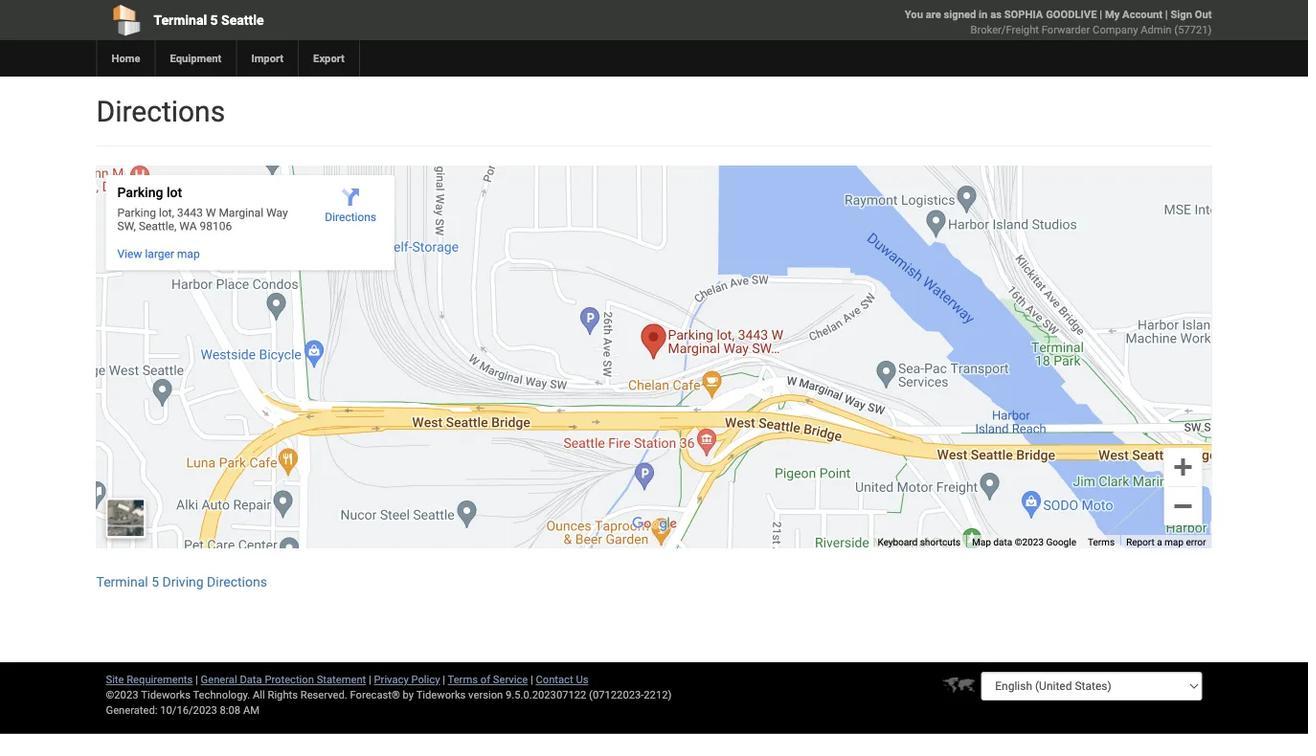 Task type: vqa. For each thing, say whether or not it's contained in the screenshot.
(57721)
yes



Task type: locate. For each thing, give the bounding box(es) containing it.
0 vertical spatial terminal
[[154, 12, 207, 28]]

of
[[481, 674, 490, 686]]

admin
[[1141, 23, 1172, 36]]

0 horizontal spatial 5
[[151, 575, 159, 590]]

©2023 tideworks
[[106, 689, 191, 701]]

5 left seattle
[[210, 12, 218, 28]]

terminal
[[154, 12, 207, 28], [96, 575, 148, 590]]

seattle
[[221, 12, 264, 28]]

goodlive
[[1046, 8, 1097, 21]]

directions down equipment "link"
[[96, 94, 225, 128]]

export link
[[298, 40, 359, 77]]

reserved.
[[300, 689, 347, 701]]

contact
[[536, 674, 573, 686]]

my
[[1105, 8, 1120, 21]]

technology.
[[193, 689, 250, 701]]

terms of service link
[[448, 674, 528, 686]]

policy
[[411, 674, 440, 686]]

5 for driving
[[151, 575, 159, 590]]

terminal inside terminal 5 seattle link
[[154, 12, 207, 28]]

| up 9.5.0.202307122
[[531, 674, 533, 686]]

0 horizontal spatial terminal
[[96, 575, 148, 590]]

directions
[[96, 94, 225, 128], [207, 575, 267, 590]]

1 vertical spatial terminal
[[96, 575, 148, 590]]

10/16/2023
[[160, 704, 217, 717]]

as
[[990, 8, 1002, 21]]

|
[[1100, 8, 1102, 21], [1165, 8, 1168, 21], [195, 674, 198, 686], [369, 674, 371, 686], [443, 674, 445, 686], [531, 674, 533, 686]]

general
[[201, 674, 237, 686]]

directions right the driving at the bottom left
[[207, 575, 267, 590]]

terminal up equipment "link"
[[154, 12, 207, 28]]

0 vertical spatial 5
[[210, 12, 218, 28]]

import link
[[236, 40, 298, 77]]

terminal left the driving at the bottom left
[[96, 575, 148, 590]]

| up forecast®
[[369, 674, 371, 686]]

protection
[[265, 674, 314, 686]]

generated:
[[106, 704, 157, 717]]

site
[[106, 674, 124, 686]]

version
[[468, 689, 503, 701]]

rights
[[268, 689, 298, 701]]

privacy
[[374, 674, 409, 686]]

broker/freight
[[971, 23, 1039, 36]]

5 left the driving at the bottom left
[[151, 575, 159, 590]]

all
[[253, 689, 265, 701]]

1 horizontal spatial terminal
[[154, 12, 207, 28]]

| left my
[[1100, 8, 1102, 21]]

account
[[1122, 8, 1163, 21]]

terminal 5 driving directions
[[96, 575, 267, 590]]

1 horizontal spatial 5
[[210, 12, 218, 28]]

by
[[403, 689, 414, 701]]

1 vertical spatial 5
[[151, 575, 159, 590]]

you
[[905, 8, 923, 21]]

in
[[979, 8, 988, 21]]

forecast®
[[350, 689, 400, 701]]

terminal 5 driving directions link
[[96, 575, 267, 590]]

5
[[210, 12, 218, 28], [151, 575, 159, 590]]

| up tideworks on the bottom of the page
[[443, 674, 445, 686]]

site requirements | general data protection statement | privacy policy | terms of service | contact us ©2023 tideworks technology. all rights reserved. forecast® by tideworks version 9.5.0.202307122 (07122023-2212) generated: 10/16/2023 8:08 am
[[106, 674, 672, 717]]

privacy policy link
[[374, 674, 440, 686]]

(57721)
[[1174, 23, 1212, 36]]

home link
[[96, 40, 155, 77]]

terms
[[448, 674, 478, 686]]

my account link
[[1105, 8, 1163, 21]]



Task type: describe. For each thing, give the bounding box(es) containing it.
export
[[313, 52, 345, 65]]

us
[[576, 674, 588, 686]]

5 for seattle
[[210, 12, 218, 28]]

sign
[[1171, 8, 1192, 21]]

terminal 5 seattle
[[154, 12, 264, 28]]

you are signed in as sophia goodlive | my account | sign out broker/freight forwarder company admin (57721)
[[905, 8, 1212, 36]]

am
[[243, 704, 260, 717]]

company
[[1093, 23, 1138, 36]]

sophia
[[1004, 8, 1043, 21]]

are
[[926, 8, 941, 21]]

service
[[493, 674, 528, 686]]

out
[[1195, 8, 1212, 21]]

9.5.0.202307122
[[506, 689, 586, 701]]

import
[[251, 52, 284, 65]]

terminal for terminal 5 seattle
[[154, 12, 207, 28]]

2212)
[[644, 689, 672, 701]]

requirements
[[127, 674, 193, 686]]

contact us link
[[536, 674, 588, 686]]

sign out link
[[1171, 8, 1212, 21]]

forwarder
[[1042, 23, 1090, 36]]

0 vertical spatial directions
[[96, 94, 225, 128]]

home
[[112, 52, 140, 65]]

statement
[[317, 674, 366, 686]]

| left general at the bottom of page
[[195, 674, 198, 686]]

terminal for terminal 5 driving directions
[[96, 575, 148, 590]]

equipment
[[170, 52, 222, 65]]

terminal 5 seattle link
[[96, 0, 544, 40]]

site requirements link
[[106, 674, 193, 686]]

| left sign
[[1165, 8, 1168, 21]]

equipment link
[[155, 40, 236, 77]]

signed
[[944, 8, 976, 21]]

driving
[[162, 575, 204, 590]]

1 vertical spatial directions
[[207, 575, 267, 590]]

8:08
[[220, 704, 240, 717]]

tideworks
[[416, 689, 466, 701]]

(07122023-
[[589, 689, 644, 701]]

general data protection statement link
[[201, 674, 366, 686]]

data
[[240, 674, 262, 686]]



